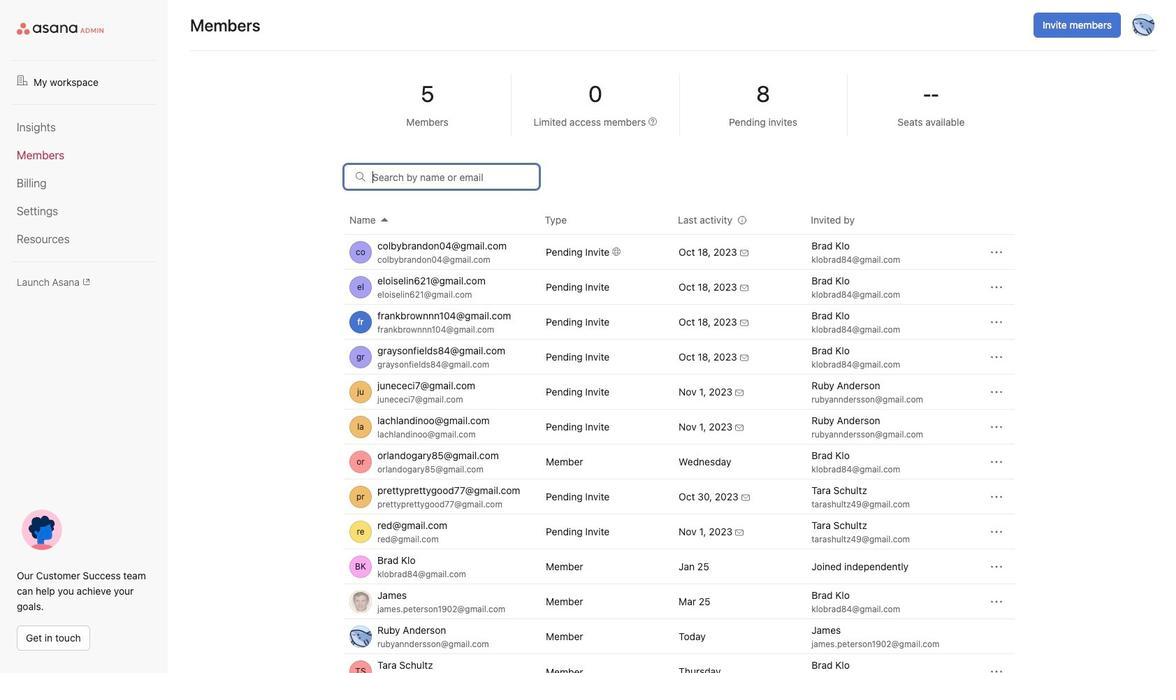 Task type: vqa. For each thing, say whether or not it's contained in the screenshot.
X-axis
no



Task type: describe. For each thing, give the bounding box(es) containing it.
last activity column description image
[[739, 216, 747, 224]]

Search by name or email text field
[[344, 164, 540, 190]]



Task type: locate. For each thing, give the bounding box(es) containing it.
show options image
[[992, 666, 1003, 673]]



